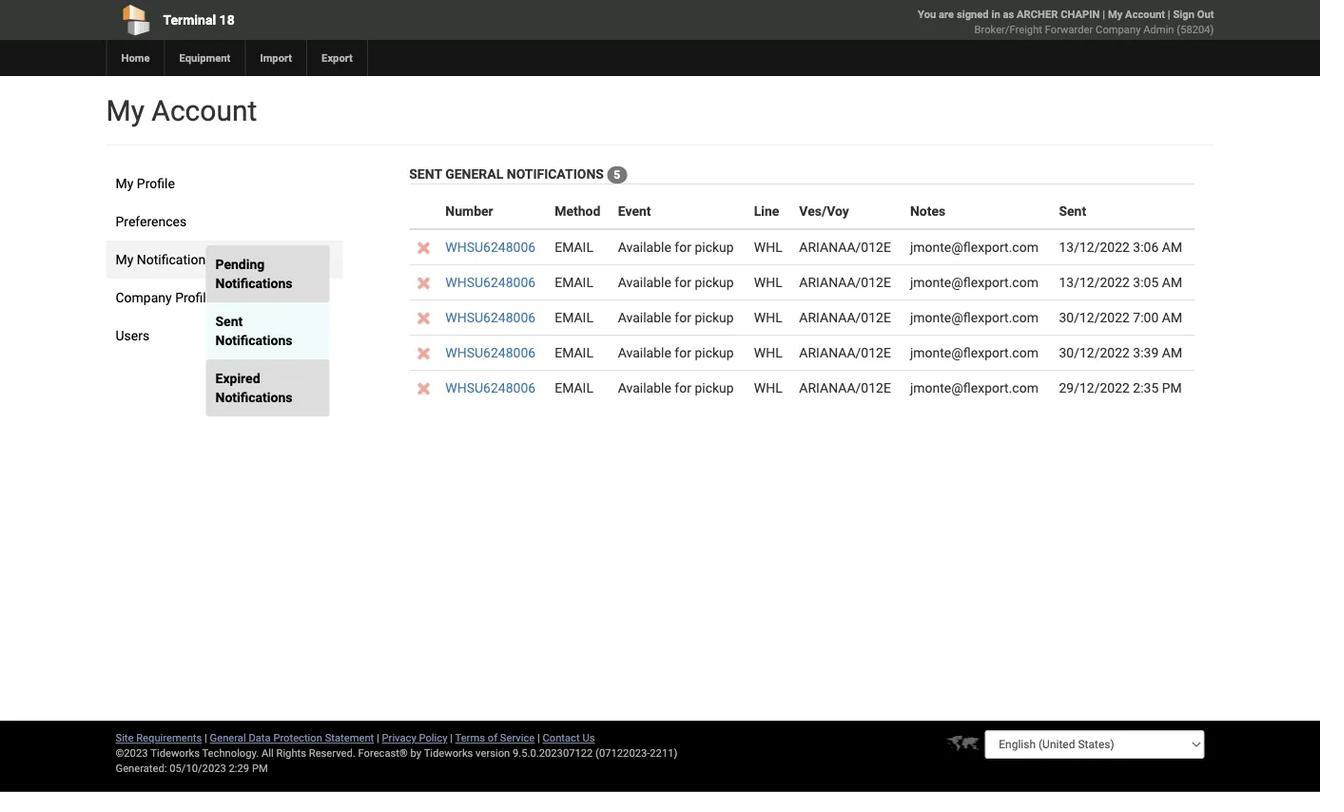 Task type: describe. For each thing, give the bounding box(es) containing it.
available for 30/12/2022 3:39 am
[[618, 345, 672, 361]]

1 horizontal spatial general
[[445, 166, 504, 182]]

data
[[249, 732, 271, 744]]

import
[[260, 52, 292, 64]]

site requirements | general data protection statement | privacy policy | terms of service | contact us ©2023 tideworks technology. all rights reserved. forecast® by tideworks version 9.5.0.202307122 (07122023-2211) generated: 05/10/2023 2:29 pm
[[116, 732, 678, 775]]

9.5.0.202307122
[[513, 747, 593, 760]]

notifications for expired notifications
[[215, 390, 293, 405]]

0 horizontal spatial company
[[116, 290, 172, 305]]

am for 30/12/2022 3:39 am
[[1162, 345, 1183, 361]]

you are signed in as archer chapin | my account | sign out broker/freight forwarder company admin (58204)
[[918, 8, 1214, 36]]

terminal 18
[[163, 12, 235, 28]]

whl for 13/12/2022 3:06 am
[[754, 239, 783, 255]]

my profile
[[116, 176, 175, 191]]

click to delete image for 13/12/2022 3:05 am
[[417, 277, 430, 290]]

as
[[1003, 8, 1014, 20]]

sign out link
[[1173, 8, 1214, 20]]

forwarder
[[1045, 23, 1093, 36]]

email for 13/12/2022 3:06 am
[[555, 239, 594, 255]]

13/12/2022 for 13/12/2022 3:05 am
[[1059, 274, 1130, 290]]

method
[[555, 203, 601, 219]]

| up tideworks
[[450, 732, 453, 744]]

service
[[500, 732, 535, 744]]

whsu6248006 for 13/12/2022 3:05 am
[[446, 274, 536, 290]]

my for my account
[[106, 94, 145, 127]]

version
[[476, 747, 510, 760]]

jmonte@flexport.com for 30/12/2022 3:39 am
[[910, 345, 1039, 361]]

©2023 tideworks
[[116, 747, 200, 760]]

equipment link
[[164, 40, 245, 76]]

export
[[322, 52, 353, 64]]

number
[[446, 203, 493, 219]]

statement
[[325, 732, 374, 744]]

notifications up method
[[507, 166, 604, 182]]

users
[[116, 328, 150, 343]]

archer
[[1017, 8, 1058, 20]]

| up 9.5.0.202307122
[[538, 732, 540, 744]]

3:39
[[1133, 345, 1159, 361]]

company profile
[[116, 290, 213, 305]]

jmonte@flexport.com for 13/12/2022 3:06 am
[[910, 239, 1039, 255]]

7:00
[[1133, 310, 1159, 325]]

available for pickup for 29/12/2022 2:35 pm
[[618, 380, 734, 396]]

notes
[[910, 203, 946, 219]]

arianaa/012e for 13/12/2022 3:06 am
[[799, 239, 891, 255]]

tideworks
[[424, 747, 473, 760]]

notifications for pending notifications
[[215, 275, 293, 291]]

whl for 30/12/2022 3:39 am
[[754, 345, 783, 361]]

preferences
[[116, 214, 187, 229]]

| right chapin
[[1103, 8, 1106, 20]]

30/12/2022 for 30/12/2022 3:39 am
[[1059, 345, 1130, 361]]

technology.
[[202, 747, 259, 760]]

arianaa/012e for 29/12/2022 2:35 pm
[[799, 380, 891, 396]]

site requirements link
[[116, 732, 202, 744]]

email for 29/12/2022 2:35 pm
[[555, 380, 594, 396]]

(07122023-
[[596, 747, 650, 760]]

whsu6248006 link for 30/12/2022 7:00 am
[[446, 310, 536, 325]]

pickup for 13/12/2022 3:06 am
[[695, 239, 734, 255]]

admin
[[1144, 23, 1175, 36]]

sent for sent notifications
[[215, 313, 243, 329]]

for for 13/12/2022 3:06 am
[[675, 239, 692, 255]]

whsu6248006 for 30/12/2022 3:39 am
[[446, 345, 536, 361]]

broker/freight
[[975, 23, 1043, 36]]

privacy policy link
[[382, 732, 448, 744]]

account inside you are signed in as archer chapin | my account | sign out broker/freight forwarder company admin (58204)
[[1126, 8, 1165, 20]]

reserved.
[[309, 747, 356, 760]]

general data protection statement link
[[210, 732, 374, 744]]

whsu6248006 link for 30/12/2022 3:39 am
[[446, 345, 536, 361]]

available for pickup for 30/12/2022 7:00 am
[[618, 310, 734, 325]]

whl for 29/12/2022 2:35 pm
[[754, 380, 783, 396]]

available for pickup for 30/12/2022 3:39 am
[[618, 345, 734, 361]]

pm inside site requirements | general data protection statement | privacy policy | terms of service | contact us ©2023 tideworks technology. all rights reserved. forecast® by tideworks version 9.5.0.202307122 (07122023-2211) generated: 05/10/2023 2:29 pm
[[252, 763, 268, 775]]

sent for sent general notifications 5
[[409, 166, 442, 182]]

| up the forecast®
[[377, 732, 379, 744]]

policy
[[419, 732, 448, 744]]

click to delete image for 30/12/2022 3:39 am
[[417, 348, 430, 360]]

available for pickup for 13/12/2022 3:06 am
[[618, 239, 734, 255]]

jmonte@flexport.com for 29/12/2022 2:35 pm
[[910, 380, 1039, 396]]

13/12/2022 3:05 am
[[1059, 274, 1183, 290]]

sent general notifications 5
[[409, 166, 621, 182]]

equipment
[[179, 52, 231, 64]]

home
[[121, 52, 150, 64]]

rights
[[276, 747, 306, 760]]

generated:
[[116, 763, 167, 775]]

us
[[583, 732, 595, 744]]

notifications for my notifications
[[137, 252, 212, 267]]

for for 30/12/2022 3:39 am
[[675, 345, 692, 361]]

whl for 30/12/2022 7:00 am
[[754, 310, 783, 325]]

jmonte@flexport.com for 13/12/2022 3:05 am
[[910, 274, 1039, 290]]

ves/voy
[[799, 203, 849, 219]]

(58204)
[[1177, 23, 1214, 36]]

30/12/2022 7:00 am
[[1059, 310, 1183, 325]]

for for 30/12/2022 7:00 am
[[675, 310, 692, 325]]

profile for my profile
[[137, 176, 175, 191]]

29/12/2022 2:35 pm
[[1059, 380, 1182, 396]]

privacy
[[382, 732, 416, 744]]

my notifications
[[116, 252, 212, 267]]

are
[[939, 8, 954, 20]]

sign
[[1173, 8, 1195, 20]]

30/12/2022 3:39 am
[[1059, 345, 1183, 361]]

export link
[[306, 40, 367, 76]]

available for pickup for 13/12/2022 3:05 am
[[618, 274, 734, 290]]



Task type: vqa. For each thing, say whether or not it's contained in the screenshot.
Forecast®
yes



Task type: locate. For each thing, give the bounding box(es) containing it.
0 vertical spatial account
[[1126, 8, 1165, 20]]

2211)
[[650, 747, 678, 760]]

0 vertical spatial 13/12/2022
[[1059, 239, 1130, 255]]

profile down my notifications
[[175, 290, 213, 305]]

pickup for 13/12/2022 3:05 am
[[695, 274, 734, 290]]

13/12/2022
[[1059, 239, 1130, 255], [1059, 274, 1130, 290]]

4 available from the top
[[618, 345, 672, 361]]

4 whsu6248006 link from the top
[[446, 345, 536, 361]]

my account
[[106, 94, 257, 127]]

2 am from the top
[[1162, 274, 1183, 290]]

4 arianaa/012e from the top
[[799, 345, 891, 361]]

2 whsu6248006 link from the top
[[446, 274, 536, 290]]

for for 29/12/2022 2:35 pm
[[675, 380, 692, 396]]

pm right 2:35 at the top right
[[1162, 380, 1182, 396]]

30/12/2022 up 30/12/2022 3:39 am
[[1059, 310, 1130, 325]]

1 jmonte@flexport.com from the top
[[910, 239, 1039, 255]]

1 vertical spatial click to delete image
[[417, 383, 430, 395]]

pending notifications
[[215, 256, 293, 291]]

5 whsu6248006 from the top
[[446, 380, 536, 396]]

available for 13/12/2022 3:05 am
[[618, 274, 672, 290]]

1 pickup from the top
[[695, 239, 734, 255]]

requirements
[[136, 732, 202, 744]]

terms
[[455, 732, 485, 744]]

whsu6248006 link
[[446, 239, 536, 255], [446, 274, 536, 290], [446, 310, 536, 325], [446, 345, 536, 361], [446, 380, 536, 396]]

profile for company profile
[[175, 290, 213, 305]]

site
[[116, 732, 134, 744]]

click to delete image for 30/12/2022 7:00 am
[[417, 312, 430, 325]]

for for 13/12/2022 3:05 am
[[675, 274, 692, 290]]

3 available for pickup from the top
[[618, 310, 734, 325]]

general up technology.
[[210, 732, 246, 744]]

home link
[[106, 40, 164, 76]]

sent notifications
[[215, 313, 293, 348]]

2 whl from the top
[[754, 274, 783, 290]]

available for 29/12/2022 2:35 pm
[[618, 380, 672, 396]]

4 whsu6248006 from the top
[[446, 345, 536, 361]]

2 13/12/2022 from the top
[[1059, 274, 1130, 290]]

3 arianaa/012e from the top
[[799, 310, 891, 325]]

2 jmonte@flexport.com from the top
[[910, 274, 1039, 290]]

5 pickup from the top
[[695, 380, 734, 396]]

notifications up the 'company profile'
[[137, 252, 212, 267]]

1 30/12/2022 from the top
[[1059, 310, 1130, 325]]

company
[[1096, 23, 1141, 36], [116, 290, 172, 305]]

general up number
[[445, 166, 504, 182]]

3 whsu6248006 link from the top
[[446, 310, 536, 325]]

click to delete image
[[417, 312, 430, 325], [417, 383, 430, 395]]

4 jmonte@flexport.com from the top
[[910, 345, 1039, 361]]

click to delete image
[[417, 242, 430, 254], [417, 277, 430, 290], [417, 348, 430, 360]]

1 horizontal spatial account
[[1126, 8, 1165, 20]]

13/12/2022 for 13/12/2022 3:06 am
[[1059, 239, 1130, 255]]

account down equipment link
[[152, 94, 257, 127]]

my for my notifications
[[116, 252, 134, 267]]

3 whl from the top
[[754, 310, 783, 325]]

0 vertical spatial click to delete image
[[417, 312, 430, 325]]

29/12/2022
[[1059, 380, 1130, 396]]

4 pickup from the top
[[695, 345, 734, 361]]

3:05
[[1133, 274, 1159, 290]]

email for 13/12/2022 3:05 am
[[555, 274, 594, 290]]

protection
[[273, 732, 322, 744]]

4 whl from the top
[[754, 345, 783, 361]]

jmonte@flexport.com for 30/12/2022 7:00 am
[[910, 310, 1039, 325]]

available for 30/12/2022 7:00 am
[[618, 310, 672, 325]]

1 arianaa/012e from the top
[[799, 239, 891, 255]]

general
[[445, 166, 504, 182], [210, 732, 246, 744]]

email for 30/12/2022 7:00 am
[[555, 310, 594, 325]]

general inside site requirements | general data protection statement | privacy policy | terms of service | contact us ©2023 tideworks technology. all rights reserved. forecast® by tideworks version 9.5.0.202307122 (07122023-2211) generated: 05/10/2023 2:29 pm
[[210, 732, 246, 744]]

my for my profile
[[116, 176, 134, 191]]

13/12/2022 up 30/12/2022 7:00 am
[[1059, 274, 1130, 290]]

notifications down pending
[[215, 275, 293, 291]]

30/12/2022 for 30/12/2022 7:00 am
[[1059, 310, 1130, 325]]

pm
[[1162, 380, 1182, 396], [252, 763, 268, 775]]

notifications up expired
[[215, 333, 293, 348]]

4 am from the top
[[1162, 345, 1183, 361]]

4 for from the top
[[675, 345, 692, 361]]

my
[[1108, 8, 1123, 20], [106, 94, 145, 127], [116, 176, 134, 191], [116, 252, 134, 267]]

1 available for pickup from the top
[[618, 239, 734, 255]]

email for 30/12/2022 3:39 am
[[555, 345, 594, 361]]

1 am from the top
[[1162, 239, 1183, 255]]

notifications for sent notifications
[[215, 333, 293, 348]]

1 available from the top
[[618, 239, 672, 255]]

5 whsu6248006 link from the top
[[446, 380, 536, 396]]

2 vertical spatial sent
[[215, 313, 243, 329]]

contact
[[543, 732, 580, 744]]

2 30/12/2022 from the top
[[1059, 345, 1130, 361]]

am
[[1162, 239, 1183, 255], [1162, 274, 1183, 290], [1162, 310, 1183, 325], [1162, 345, 1183, 361]]

available for 13/12/2022 3:06 am
[[618, 239, 672, 255]]

whsu6248006 link for 13/12/2022 3:06 am
[[446, 239, 536, 255]]

1 whl from the top
[[754, 239, 783, 255]]

1 horizontal spatial profile
[[175, 290, 213, 305]]

5 arianaa/012e from the top
[[799, 380, 891, 396]]

2 click to delete image from the top
[[417, 383, 430, 395]]

contact us link
[[543, 732, 595, 744]]

1 vertical spatial 13/12/2022
[[1059, 274, 1130, 290]]

company up users
[[116, 290, 172, 305]]

1 email from the top
[[555, 239, 594, 255]]

my inside you are signed in as archer chapin | my account | sign out broker/freight forwarder company admin (58204)
[[1108, 8, 1123, 20]]

pickup for 30/12/2022 7:00 am
[[695, 310, 734, 325]]

5 available for pickup from the top
[[618, 380, 734, 396]]

1 whsu6248006 link from the top
[[446, 239, 536, 255]]

0 vertical spatial click to delete image
[[417, 242, 430, 254]]

am for 13/12/2022 3:06 am
[[1162, 239, 1183, 255]]

1 vertical spatial account
[[152, 94, 257, 127]]

0 horizontal spatial sent
[[215, 313, 243, 329]]

2 available for pickup from the top
[[618, 274, 734, 290]]

18
[[219, 12, 235, 28]]

0 vertical spatial profile
[[137, 176, 175, 191]]

out
[[1197, 8, 1214, 20]]

forecast®
[[358, 747, 408, 760]]

2 whsu6248006 from the top
[[446, 274, 536, 290]]

sent for sent
[[1059, 203, 1087, 219]]

whsu6248006 link for 13/12/2022 3:05 am
[[446, 274, 536, 290]]

5 available from the top
[[618, 380, 672, 396]]

2 for from the top
[[675, 274, 692, 290]]

13/12/2022 3:06 am
[[1059, 239, 1183, 255]]

1 vertical spatial 30/12/2022
[[1059, 345, 1130, 361]]

my down preferences
[[116, 252, 134, 267]]

| left sign
[[1168, 8, 1171, 20]]

company inside you are signed in as archer chapin | my account | sign out broker/freight forwarder company admin (58204)
[[1096, 23, 1141, 36]]

2:29
[[229, 763, 249, 775]]

sent inside sent notifications
[[215, 313, 243, 329]]

am right 3:39
[[1162, 345, 1183, 361]]

5 jmonte@flexport.com from the top
[[910, 380, 1039, 396]]

notifications down expired
[[215, 390, 293, 405]]

4 email from the top
[[555, 345, 594, 361]]

my down home link
[[106, 94, 145, 127]]

1 vertical spatial general
[[210, 732, 246, 744]]

0 vertical spatial general
[[445, 166, 504, 182]]

click to delete image for 13/12/2022 3:06 am
[[417, 242, 430, 254]]

terms of service link
[[455, 732, 535, 744]]

1 whsu6248006 from the top
[[446, 239, 536, 255]]

my up preferences
[[116, 176, 134, 191]]

whsu6248006 for 13/12/2022 3:06 am
[[446, 239, 536, 255]]

3 click to delete image from the top
[[417, 348, 430, 360]]

2 available from the top
[[618, 274, 672, 290]]

in
[[992, 8, 1001, 20]]

whsu6248006 link for 29/12/2022 2:35 pm
[[446, 380, 536, 396]]

profile up preferences
[[137, 176, 175, 191]]

0 horizontal spatial pm
[[252, 763, 268, 775]]

whl for 13/12/2022 3:05 am
[[754, 274, 783, 290]]

1 for from the top
[[675, 239, 692, 255]]

company down 'my account' "link"
[[1096, 23, 1141, 36]]

1 click to delete image from the top
[[417, 312, 430, 325]]

whl
[[754, 239, 783, 255], [754, 274, 783, 290], [754, 310, 783, 325], [754, 345, 783, 361], [754, 380, 783, 396]]

2 pickup from the top
[[695, 274, 734, 290]]

expired
[[215, 371, 260, 386]]

2 horizontal spatial sent
[[1059, 203, 1087, 219]]

0 vertical spatial pm
[[1162, 380, 1182, 396]]

all
[[262, 747, 274, 760]]

am for 13/12/2022 3:05 am
[[1162, 274, 1183, 290]]

of
[[488, 732, 498, 744]]

3 jmonte@flexport.com from the top
[[910, 310, 1039, 325]]

account
[[1126, 8, 1165, 20], [152, 94, 257, 127]]

signed
[[957, 8, 989, 20]]

| up technology.
[[205, 732, 207, 744]]

5 for from the top
[[675, 380, 692, 396]]

1 horizontal spatial pm
[[1162, 380, 1182, 396]]

for
[[675, 239, 692, 255], [675, 274, 692, 290], [675, 310, 692, 325], [675, 345, 692, 361], [675, 380, 692, 396]]

0 horizontal spatial general
[[210, 732, 246, 744]]

line
[[754, 203, 780, 219]]

2 arianaa/012e from the top
[[799, 274, 891, 290]]

pickup for 29/12/2022 2:35 pm
[[695, 380, 734, 396]]

my account link
[[1108, 8, 1165, 20]]

account up admin
[[1126, 8, 1165, 20]]

05/10/2023
[[170, 763, 226, 775]]

chapin
[[1061, 8, 1100, 20]]

you
[[918, 8, 936, 20]]

import link
[[245, 40, 306, 76]]

notifications
[[507, 166, 604, 182], [137, 252, 212, 267], [215, 275, 293, 291], [215, 333, 293, 348], [215, 390, 293, 405]]

am right '7:00'
[[1162, 310, 1183, 325]]

0 vertical spatial company
[[1096, 23, 1141, 36]]

1 vertical spatial company
[[116, 290, 172, 305]]

5 whl from the top
[[754, 380, 783, 396]]

5
[[614, 168, 621, 182]]

2 click to delete image from the top
[[417, 277, 430, 290]]

am right 3:06
[[1162, 239, 1183, 255]]

30/12/2022 up the 29/12/2022
[[1059, 345, 1130, 361]]

1 click to delete image from the top
[[417, 242, 430, 254]]

click to delete image for 29/12/2022 2:35 pm
[[417, 383, 430, 395]]

pm down all
[[252, 763, 268, 775]]

4 available for pickup from the top
[[618, 345, 734, 361]]

1 horizontal spatial sent
[[409, 166, 442, 182]]

3 for from the top
[[675, 310, 692, 325]]

event
[[618, 203, 651, 219]]

1 horizontal spatial company
[[1096, 23, 1141, 36]]

13/12/2022 up the 13/12/2022 3:05 am
[[1059, 239, 1130, 255]]

pickup for 30/12/2022 3:39 am
[[695, 345, 734, 361]]

jmonte@flexport.com
[[910, 239, 1039, 255], [910, 274, 1039, 290], [910, 310, 1039, 325], [910, 345, 1039, 361], [910, 380, 1039, 396]]

0 horizontal spatial account
[[152, 94, 257, 127]]

profile
[[137, 176, 175, 191], [175, 290, 213, 305]]

terminal
[[163, 12, 216, 28]]

whsu6248006 for 29/12/2022 2:35 pm
[[446, 380, 536, 396]]

my right chapin
[[1108, 8, 1123, 20]]

1 13/12/2022 from the top
[[1059, 239, 1130, 255]]

arianaa/012e for 13/12/2022 3:05 am
[[799, 274, 891, 290]]

|
[[1103, 8, 1106, 20], [1168, 8, 1171, 20], [205, 732, 207, 744], [377, 732, 379, 744], [450, 732, 453, 744], [538, 732, 540, 744]]

0 horizontal spatial profile
[[137, 176, 175, 191]]

3 email from the top
[[555, 310, 594, 325]]

5 email from the top
[[555, 380, 594, 396]]

0 vertical spatial 30/12/2022
[[1059, 310, 1130, 325]]

3 am from the top
[[1162, 310, 1183, 325]]

arianaa/012e for 30/12/2022 7:00 am
[[799, 310, 891, 325]]

by
[[411, 747, 422, 760]]

pickup
[[695, 239, 734, 255], [695, 274, 734, 290], [695, 310, 734, 325], [695, 345, 734, 361], [695, 380, 734, 396]]

3 available from the top
[[618, 310, 672, 325]]

2 email from the top
[[555, 274, 594, 290]]

am for 30/12/2022 7:00 am
[[1162, 310, 1183, 325]]

sent
[[409, 166, 442, 182], [1059, 203, 1087, 219], [215, 313, 243, 329]]

2 vertical spatial click to delete image
[[417, 348, 430, 360]]

3 whsu6248006 from the top
[[446, 310, 536, 325]]

2:35
[[1133, 380, 1159, 396]]

arianaa/012e for 30/12/2022 3:39 am
[[799, 345, 891, 361]]

3:06
[[1133, 239, 1159, 255]]

expired notifications
[[215, 371, 293, 405]]

terminal 18 link
[[106, 0, 551, 40]]

am right 3:05
[[1162, 274, 1183, 290]]

pending
[[215, 256, 265, 272]]

1 vertical spatial click to delete image
[[417, 277, 430, 290]]

available
[[618, 239, 672, 255], [618, 274, 672, 290], [618, 310, 672, 325], [618, 345, 672, 361], [618, 380, 672, 396]]

1 vertical spatial sent
[[1059, 203, 1087, 219]]

1 vertical spatial pm
[[252, 763, 268, 775]]

whsu6248006 for 30/12/2022 7:00 am
[[446, 310, 536, 325]]

1 vertical spatial profile
[[175, 290, 213, 305]]

3 pickup from the top
[[695, 310, 734, 325]]

0 vertical spatial sent
[[409, 166, 442, 182]]



